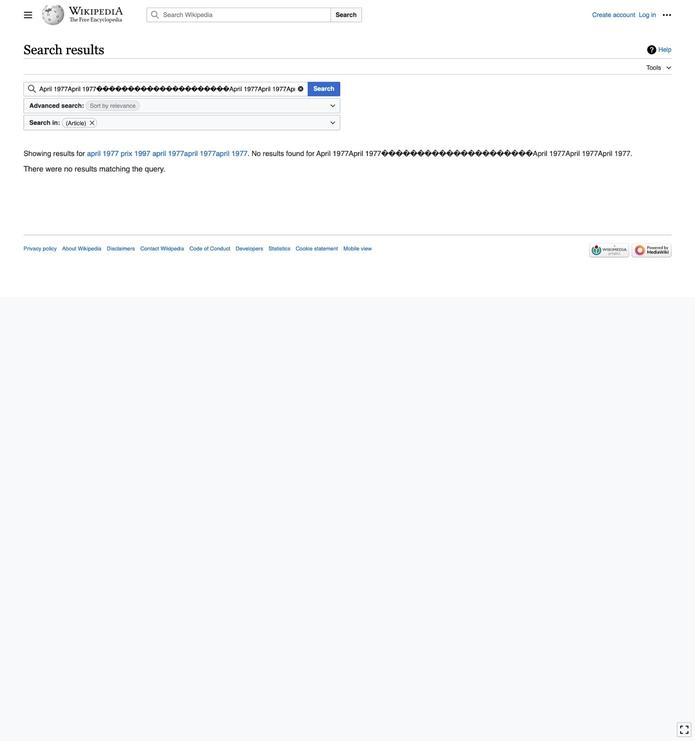 Task type: vqa. For each thing, say whether or not it's contained in the screenshot.
Note
no



Task type: locate. For each thing, give the bounding box(es) containing it.
the free encyclopedia image
[[70, 17, 122, 23]]

menu image
[[24, 10, 33, 19]]

None search field
[[136, 8, 593, 22], [24, 82, 308, 96], [24, 82, 308, 96]]

footer
[[24, 235, 672, 260]]

main content
[[20, 41, 676, 192]]

log in and more options image
[[663, 10, 672, 19]]



Task type: describe. For each thing, give the bounding box(es) containing it.
personal tools navigation
[[593, 8, 675, 22]]

Search Wikipedia search field
[[147, 8, 331, 22]]

wikimedia foundation image
[[590, 244, 629, 258]]

remove image
[[89, 118, 95, 127]]

none search field search wikipedia
[[136, 8, 593, 22]]

wikipedia image
[[69, 7, 123, 15]]

powered by mediawiki image
[[632, 244, 672, 258]]

fullscreen image
[[680, 726, 689, 735]]



